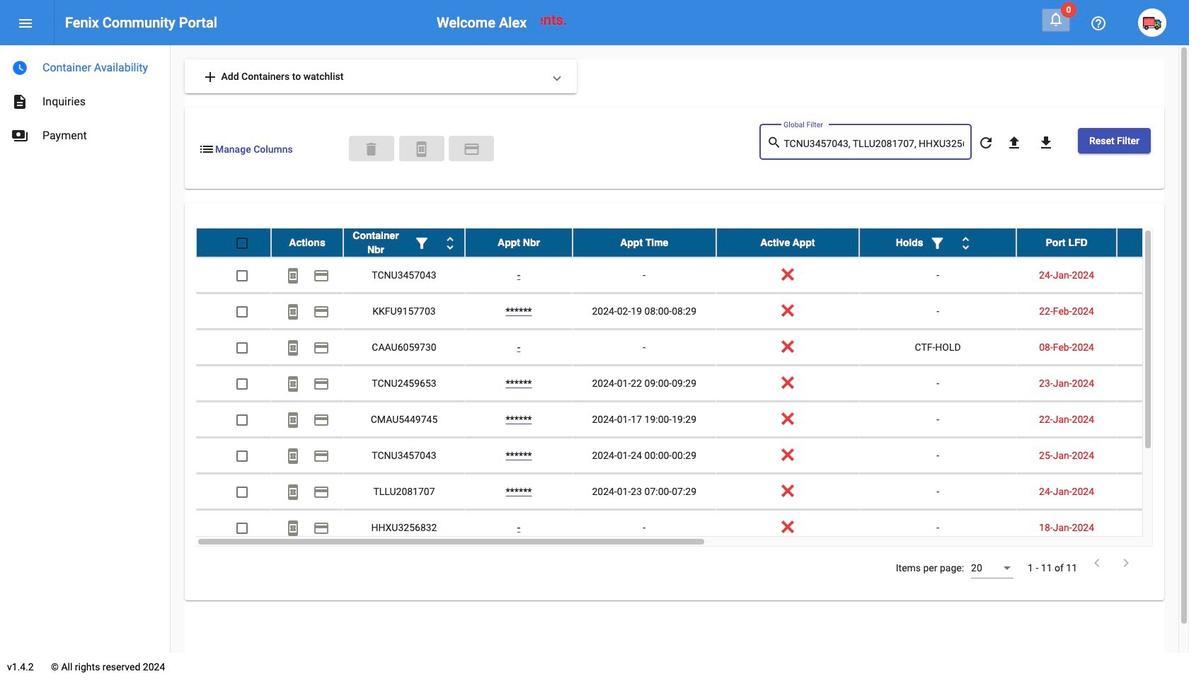 Task type: describe. For each thing, give the bounding box(es) containing it.
7 column header from the left
[[1016, 229, 1117, 257]]

2 row from the top
[[196, 258, 1189, 294]]

3 row from the top
[[196, 294, 1189, 330]]

6 row from the top
[[196, 402, 1189, 438]]

6 column header from the left
[[859, 229, 1016, 257]]

9 row from the top
[[196, 510, 1189, 546]]

cell for 7th "row" from the bottom of the page
[[1117, 294, 1189, 329]]

3 column header from the left
[[465, 229, 573, 257]]

cell for second "row" from the bottom
[[1117, 474, 1189, 510]]

cell for 7th "row" from the top of the page
[[1117, 438, 1189, 474]]

delete image
[[363, 141, 380, 158]]

1 row from the top
[[196, 229, 1189, 258]]

1 column header from the left
[[271, 229, 343, 257]]

4 column header from the left
[[573, 229, 716, 257]]

5 column header from the left
[[716, 229, 859, 257]]



Task type: locate. For each thing, give the bounding box(es) containing it.
no color image
[[1090, 15, 1107, 32], [11, 93, 28, 110], [11, 127, 28, 144], [767, 134, 784, 151], [977, 135, 994, 152], [1006, 135, 1023, 152], [1038, 135, 1055, 152], [413, 235, 430, 252], [957, 235, 974, 252], [285, 340, 302, 357], [313, 340, 330, 357], [285, 376, 302, 393], [313, 376, 330, 393], [285, 412, 302, 429], [285, 448, 302, 465], [313, 448, 330, 465], [285, 520, 302, 537], [313, 520, 330, 537], [1089, 555, 1106, 572], [1118, 555, 1135, 572]]

8 column header from the left
[[1117, 229, 1189, 257]]

3 cell from the top
[[1117, 330, 1189, 365]]

7 cell from the top
[[1117, 474, 1189, 510]]

no color image
[[1047, 11, 1064, 28], [17, 15, 34, 32], [11, 59, 28, 76], [202, 69, 219, 86], [198, 141, 215, 158], [413, 141, 430, 158], [463, 141, 480, 158], [442, 235, 459, 252], [929, 235, 946, 252], [285, 268, 302, 285], [313, 268, 330, 285], [285, 304, 302, 321], [313, 304, 330, 321], [313, 412, 330, 429], [285, 484, 302, 501], [313, 484, 330, 501]]

row
[[196, 229, 1189, 258], [196, 258, 1189, 294], [196, 294, 1189, 330], [196, 330, 1189, 366], [196, 366, 1189, 402], [196, 402, 1189, 438], [196, 438, 1189, 474], [196, 474, 1189, 510], [196, 510, 1189, 546]]

4 cell from the top
[[1117, 366, 1189, 401]]

6 cell from the top
[[1117, 438, 1189, 474]]

2 column header from the left
[[343, 229, 465, 257]]

column header
[[271, 229, 343, 257], [343, 229, 465, 257], [465, 229, 573, 257], [573, 229, 716, 257], [716, 229, 859, 257], [859, 229, 1016, 257], [1016, 229, 1117, 257], [1117, 229, 1189, 257]]

4 row from the top
[[196, 330, 1189, 366]]

grid
[[196, 229, 1189, 547]]

8 cell from the top
[[1117, 510, 1189, 546]]

navigation
[[0, 45, 170, 153]]

7 row from the top
[[196, 438, 1189, 474]]

8 row from the top
[[196, 474, 1189, 510]]

cell for 5th "row"
[[1117, 366, 1189, 401]]

cell
[[1117, 258, 1189, 293], [1117, 294, 1189, 329], [1117, 330, 1189, 365], [1117, 366, 1189, 401], [1117, 402, 1189, 437], [1117, 438, 1189, 474], [1117, 474, 1189, 510], [1117, 510, 1189, 546]]

5 cell from the top
[[1117, 402, 1189, 437]]

cell for 6th "row" from the top
[[1117, 402, 1189, 437]]

5 row from the top
[[196, 366, 1189, 402]]

2 cell from the top
[[1117, 294, 1189, 329]]

cell for fourth "row" from the top of the page
[[1117, 330, 1189, 365]]

cell for eighth "row" from the bottom
[[1117, 258, 1189, 293]]

1 cell from the top
[[1117, 258, 1189, 293]]

cell for 9th "row" from the top of the page
[[1117, 510, 1189, 546]]

Global Watchlist Filter field
[[784, 139, 964, 150]]



